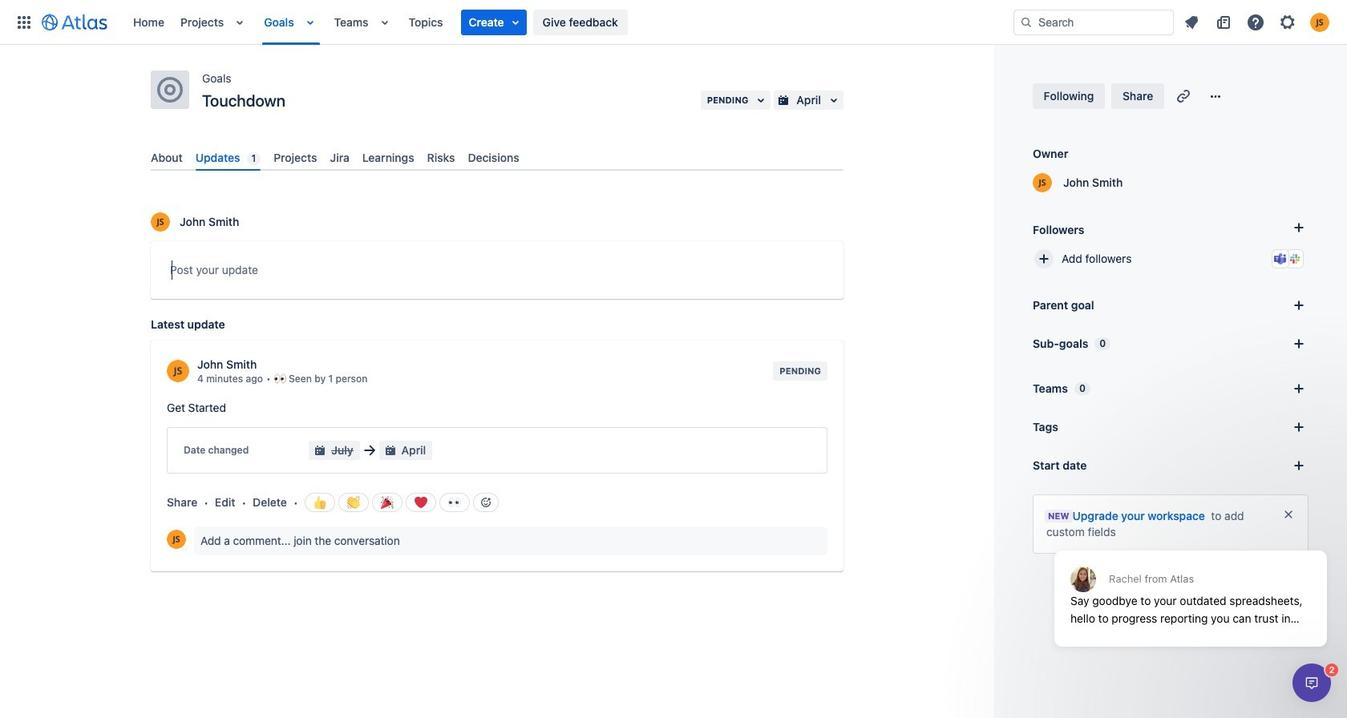 Task type: locate. For each thing, give the bounding box(es) containing it.
:heart: image
[[414, 497, 427, 510]]

:eyes: image
[[448, 497, 461, 510], [448, 497, 461, 510]]

tab list
[[144, 144, 850, 171]]

list
[[125, 0, 1014, 45], [1178, 9, 1338, 35]]

account image
[[1311, 12, 1330, 32]]

add tag image
[[1290, 418, 1309, 437]]

dialog
[[1047, 512, 1336, 659], [1293, 664, 1332, 703]]

None search field
[[1014, 9, 1174, 35]]

list item
[[461, 9, 527, 35]]

add follower image
[[1035, 249, 1054, 269]]

Search field
[[1014, 9, 1174, 35]]

:clap: image
[[347, 497, 360, 510], [347, 497, 360, 510]]

1 vertical spatial dialog
[[1293, 664, 1332, 703]]

:tada: image
[[381, 497, 394, 510]]

add a follower image
[[1290, 218, 1309, 237]]

Main content area, start typing to enter text. text field
[[170, 261, 825, 286]]

banner
[[0, 0, 1348, 45]]

search image
[[1020, 16, 1033, 28]]

slack logo showing nan channels are connected to this goal image
[[1289, 253, 1302, 266]]



Task type: describe. For each thing, give the bounding box(es) containing it.
switch to... image
[[14, 12, 34, 32]]

:thumbsup: image
[[313, 497, 326, 510]]

add team image
[[1290, 379, 1309, 399]]

:heart: image
[[414, 497, 427, 510]]

0 vertical spatial dialog
[[1047, 512, 1336, 659]]

set start date image
[[1290, 456, 1309, 476]]

msteams logo showing  channels are connected to this goal image
[[1275, 253, 1288, 266]]

1 horizontal spatial list
[[1178, 9, 1338, 35]]

close banner image
[[1283, 509, 1296, 521]]

notifications image
[[1182, 12, 1202, 32]]

top element
[[10, 0, 1014, 45]]

changed to image
[[360, 441, 379, 461]]

:thumbsup: image
[[313, 497, 326, 510]]

more icon image
[[1207, 87, 1226, 106]]

:tada: image
[[381, 497, 394, 510]]

settings image
[[1279, 12, 1298, 32]]

goal icon image
[[157, 77, 183, 103]]

help image
[[1247, 12, 1266, 32]]

0 horizontal spatial list
[[125, 0, 1014, 45]]

add reaction image
[[479, 497, 492, 510]]

list item inside list
[[461, 9, 527, 35]]



